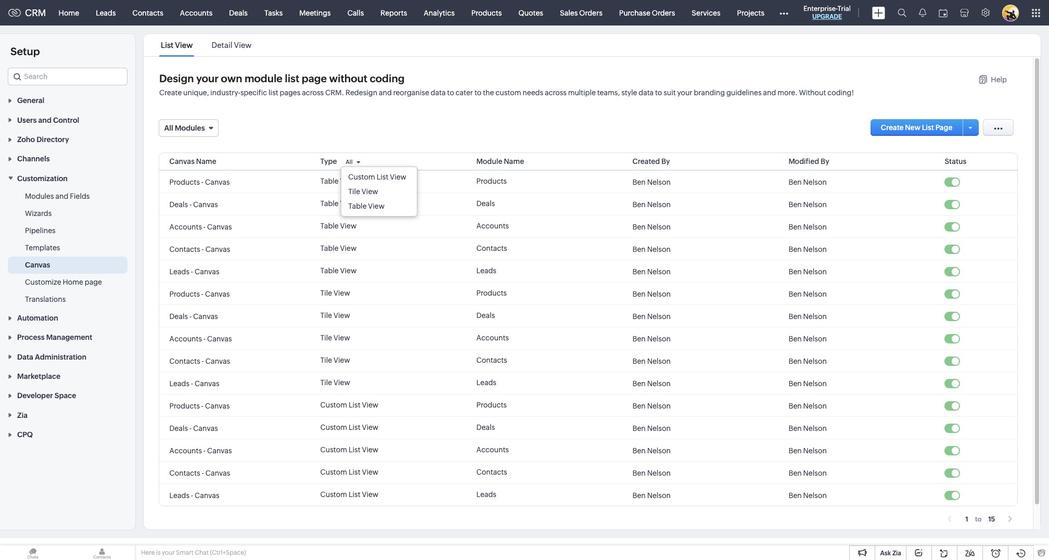 Task type: locate. For each thing, give the bounding box(es) containing it.
1 vertical spatial leads - canvas
[[169, 379, 219, 388]]

across left crm.
[[302, 88, 324, 97]]

deals link
[[221, 0, 256, 25]]

your up "unique,"
[[196, 72, 219, 84]]

across right needs
[[545, 88, 567, 97]]

table for leads - canvas
[[320, 266, 339, 275]]

-
[[201, 178, 204, 186], [189, 200, 192, 208], [203, 223, 206, 231], [202, 245, 204, 253], [191, 267, 193, 276], [201, 290, 204, 298], [189, 312, 192, 320], [203, 334, 206, 343], [202, 357, 204, 365], [191, 379, 193, 388], [201, 402, 204, 410], [189, 424, 192, 432], [203, 446, 206, 455], [202, 469, 204, 477], [191, 491, 193, 499]]

0 horizontal spatial by
[[662, 157, 670, 166]]

1 horizontal spatial by
[[821, 157, 830, 166]]

reports
[[381, 9, 407, 17]]

0 horizontal spatial create
[[159, 88, 182, 97]]

products - canvas for tile view
[[169, 290, 230, 298]]

to right the 1 at the bottom right
[[975, 515, 982, 523]]

module
[[477, 157, 503, 166]]

3 accounts - canvas from the top
[[169, 446, 232, 455]]

0 horizontal spatial and
[[55, 192, 68, 200]]

custom list view for products - canvas
[[320, 401, 378, 409]]

create inside "button"
[[881, 123, 904, 132]]

home
[[59, 9, 79, 17], [63, 278, 83, 286]]

tile
[[348, 188, 360, 196], [320, 289, 332, 297], [320, 311, 332, 320], [320, 334, 332, 342], [320, 356, 332, 364], [320, 378, 332, 387]]

data right "style"
[[639, 88, 654, 97]]

modules and fields
[[25, 192, 90, 200]]

created by
[[633, 157, 670, 166]]

accounts - canvas
[[169, 223, 232, 231], [169, 334, 232, 343], [169, 446, 232, 455]]

data left cater
[[431, 88, 446, 97]]

ben nelson
[[633, 178, 671, 186], [789, 178, 827, 186], [633, 200, 671, 208], [789, 200, 827, 208], [633, 223, 671, 231], [789, 223, 827, 231], [633, 245, 671, 253], [789, 245, 827, 253], [633, 267, 671, 276], [789, 267, 827, 276], [633, 290, 671, 298], [789, 290, 827, 298], [633, 312, 671, 320], [789, 312, 827, 320], [633, 334, 671, 343], [789, 334, 827, 343], [633, 357, 671, 365], [789, 357, 827, 365], [633, 379, 671, 388], [789, 379, 827, 388], [633, 402, 671, 410], [789, 402, 827, 410], [633, 424, 671, 432], [789, 424, 827, 432], [633, 446, 671, 455], [789, 446, 827, 455], [633, 469, 671, 477], [789, 469, 827, 477], [633, 491, 671, 499], [789, 491, 827, 499]]

tasks link
[[256, 0, 291, 25]]

leads - canvas for tile view
[[169, 379, 219, 388]]

0 vertical spatial home
[[59, 9, 79, 17]]

create unique, industry-specific list pages across crm. redesign and reorganise data to cater to the custom needs across multiple teams, style data to suit your branding guidelines and more. without coding!
[[159, 88, 854, 97]]

quotes link
[[510, 0, 552, 25]]

1 vertical spatial contacts - canvas
[[169, 357, 230, 365]]

pipelines
[[25, 226, 56, 235]]

upgrade
[[812, 13, 842, 20]]

1 data from the left
[[431, 88, 446, 97]]

3 products - canvas from the top
[[169, 402, 230, 410]]

custom
[[348, 173, 375, 181], [320, 401, 347, 409], [320, 423, 347, 431], [320, 446, 347, 454], [320, 468, 347, 476], [320, 490, 347, 499]]

2 across from the left
[[545, 88, 567, 97]]

zia
[[893, 550, 902, 557]]

custom
[[496, 88, 521, 97]]

1 horizontal spatial across
[[545, 88, 567, 97]]

leads
[[96, 9, 116, 17], [477, 266, 497, 275], [169, 267, 189, 276], [477, 378, 497, 387], [169, 379, 189, 388], [477, 490, 497, 499], [169, 491, 189, 499]]

your right suit
[[677, 88, 693, 97]]

and down coding
[[379, 88, 392, 97]]

1 horizontal spatial data
[[639, 88, 654, 97]]

specific
[[240, 88, 267, 97]]

trial
[[838, 5, 851, 12]]

1 orders from the left
[[579, 9, 603, 17]]

2 vertical spatial contacts - canvas
[[169, 469, 230, 477]]

name
[[196, 157, 216, 166], [504, 157, 524, 166]]

products - canvas
[[169, 178, 230, 186], [169, 290, 230, 298], [169, 402, 230, 410]]

the
[[483, 88, 494, 97]]

1 vertical spatial deals - canvas
[[169, 312, 218, 320]]

1 vertical spatial accounts - canvas
[[169, 334, 232, 343]]

list
[[285, 72, 299, 84], [269, 88, 278, 97]]

0 vertical spatial create
[[159, 88, 182, 97]]

reports link
[[372, 0, 416, 25]]

0 horizontal spatial your
[[162, 549, 175, 556]]

tile for products - canvas
[[320, 289, 332, 297]]

deals - canvas for custom list view
[[169, 424, 218, 432]]

list up 'pages'
[[285, 72, 299, 84]]

custom list view for accounts - canvas
[[320, 446, 378, 454]]

2 name from the left
[[504, 157, 524, 166]]

0 horizontal spatial data
[[431, 88, 446, 97]]

cater
[[456, 88, 473, 97]]

calendar image
[[939, 9, 948, 17]]

1 horizontal spatial orders
[[652, 9, 675, 17]]

projects
[[737, 9, 765, 17]]

2 vertical spatial deals - canvas
[[169, 424, 218, 432]]

home link
[[50, 0, 88, 25]]

templates
[[25, 243, 60, 252]]

canvas
[[169, 157, 195, 166], [205, 178, 230, 186], [193, 200, 218, 208], [207, 223, 232, 231], [205, 245, 230, 253], [25, 261, 50, 269], [195, 267, 219, 276], [205, 290, 230, 298], [193, 312, 218, 320], [207, 334, 232, 343], [205, 357, 230, 365], [195, 379, 219, 388], [205, 402, 230, 410], [193, 424, 218, 432], [207, 446, 232, 455], [205, 469, 230, 477], [195, 491, 219, 499]]

2 accounts - canvas from the top
[[169, 334, 232, 343]]

contacts - canvas
[[169, 245, 230, 253], [169, 357, 230, 365], [169, 469, 230, 477]]

contacts - canvas for custom list view
[[169, 469, 230, 477]]

0 horizontal spatial across
[[302, 88, 324, 97]]

contacts
[[133, 9, 163, 17], [477, 244, 507, 252], [169, 245, 200, 253], [477, 356, 507, 364], [169, 357, 200, 365], [477, 468, 507, 476], [169, 469, 200, 477]]

1 accounts - canvas from the top
[[169, 223, 232, 231]]

0 vertical spatial your
[[196, 72, 219, 84]]

table view for accounts - canvas
[[320, 222, 357, 230]]

quotes
[[519, 9, 543, 17]]

2 orders from the left
[[652, 9, 675, 17]]

list view
[[161, 41, 193, 49]]

table view for contacts - canvas
[[320, 244, 357, 252]]

modules
[[25, 192, 54, 200]]

to left the
[[475, 88, 482, 97]]

0 horizontal spatial page
[[85, 278, 102, 286]]

home right "customize"
[[63, 278, 83, 286]]

table view for leads - canvas
[[320, 266, 357, 275]]

your
[[196, 72, 219, 84], [677, 88, 693, 97], [162, 549, 175, 556]]

multiple
[[568, 88, 596, 97]]

modules and fields link
[[25, 191, 90, 201]]

1 vertical spatial create
[[881, 123, 904, 132]]

redesign
[[346, 88, 377, 97]]

tile view for accounts - canvas
[[320, 334, 350, 342]]

orders right 'purchase'
[[652, 9, 675, 17]]

your right is
[[162, 549, 175, 556]]

list for specific
[[269, 88, 278, 97]]

ben
[[633, 178, 646, 186], [789, 178, 802, 186], [633, 200, 646, 208], [789, 200, 802, 208], [633, 223, 646, 231], [789, 223, 802, 231], [633, 245, 646, 253], [789, 245, 802, 253], [633, 267, 646, 276], [789, 267, 802, 276], [633, 290, 646, 298], [789, 290, 802, 298], [633, 312, 646, 320], [789, 312, 802, 320], [633, 334, 646, 343], [789, 334, 802, 343], [633, 357, 646, 365], [789, 357, 802, 365], [633, 379, 646, 388], [789, 379, 802, 388], [633, 402, 646, 410], [789, 402, 802, 410], [633, 424, 646, 432], [789, 424, 802, 432], [633, 446, 646, 455], [789, 446, 802, 455], [633, 469, 646, 477], [789, 469, 802, 477], [633, 491, 646, 499], [789, 491, 802, 499]]

branding
[[694, 88, 725, 97]]

1 vertical spatial home
[[63, 278, 83, 286]]

accounts - canvas for table view
[[169, 223, 232, 231]]

analytics
[[424, 9, 455, 17]]

tasks
[[264, 9, 283, 17]]

2 contacts - canvas from the top
[[169, 357, 230, 365]]

1 across from the left
[[302, 88, 324, 97]]

tile view
[[348, 188, 378, 196], [320, 289, 350, 297], [320, 311, 350, 320], [320, 334, 350, 342], [320, 356, 350, 364], [320, 378, 350, 387]]

and left more.
[[763, 88, 776, 97]]

tile view for leads - canvas
[[320, 378, 350, 387]]

1 contacts - canvas from the top
[[169, 245, 230, 253]]

0 vertical spatial deals - canvas
[[169, 200, 218, 208]]

setup
[[10, 45, 40, 57]]

detail view link
[[210, 41, 253, 49]]

create
[[159, 88, 182, 97], [881, 123, 904, 132]]

create down design
[[159, 88, 182, 97]]

list down design your own module list page without coding
[[269, 88, 278, 97]]

1 horizontal spatial create
[[881, 123, 904, 132]]

enterprise-
[[804, 5, 838, 12]]

custom list view for leads - canvas
[[320, 490, 378, 499]]

2 leads - canvas from the top
[[169, 379, 219, 388]]

3 contacts - canvas from the top
[[169, 469, 230, 477]]

and left fields
[[55, 192, 68, 200]]

list
[[151, 34, 261, 56]]

1 products - canvas from the top
[[169, 178, 230, 186]]

deals
[[229, 9, 248, 17], [477, 199, 495, 208], [169, 200, 188, 208], [477, 311, 495, 320], [169, 312, 188, 320], [477, 423, 495, 431], [169, 424, 188, 432]]

sales orders link
[[552, 0, 611, 25]]

pipelines link
[[25, 225, 56, 236]]

list containing list view
[[151, 34, 261, 56]]

custom list view
[[348, 173, 406, 181], [320, 401, 378, 409], [320, 423, 378, 431], [320, 446, 378, 454], [320, 468, 378, 476], [320, 490, 378, 499]]

design
[[159, 72, 194, 84]]

page right "customize"
[[85, 278, 102, 286]]

unique,
[[183, 88, 209, 97]]

create for create new list page
[[881, 123, 904, 132]]

1 horizontal spatial list
[[285, 72, 299, 84]]

1 horizontal spatial name
[[504, 157, 524, 166]]

tile for contacts - canvas
[[320, 356, 332, 364]]

home right "crm"
[[59, 9, 79, 17]]

0 vertical spatial products - canvas
[[169, 178, 230, 186]]

meetings
[[299, 9, 331, 17]]

2 vertical spatial leads - canvas
[[169, 491, 219, 499]]

more.
[[778, 88, 798, 97]]

2 vertical spatial your
[[162, 549, 175, 556]]

0 vertical spatial accounts - canvas
[[169, 223, 232, 231]]

profile element
[[996, 0, 1025, 25]]

2 vertical spatial products - canvas
[[169, 402, 230, 410]]

custom list view for contacts - canvas
[[320, 468, 378, 476]]

3 leads - canvas from the top
[[169, 491, 219, 499]]

page up crm.
[[302, 72, 327, 84]]

0 horizontal spatial name
[[196, 157, 216, 166]]

tile for custom list view
[[348, 188, 360, 196]]

1 leads - canvas from the top
[[169, 267, 219, 276]]

chats image
[[0, 545, 66, 560]]

accounts - canvas for tile view
[[169, 334, 232, 343]]

name for canvas name
[[196, 157, 216, 166]]

1 vertical spatial page
[[85, 278, 102, 286]]

2 deals - canvas from the top
[[169, 312, 218, 320]]

1 horizontal spatial your
[[196, 72, 219, 84]]

ask zia
[[880, 550, 902, 557]]

2 data from the left
[[639, 88, 654, 97]]

0 vertical spatial contacts - canvas
[[169, 245, 230, 253]]

pages
[[280, 88, 300, 97]]

create new list page
[[881, 123, 953, 132]]

0 vertical spatial page
[[302, 72, 327, 84]]

2 horizontal spatial your
[[677, 88, 693, 97]]

signals element
[[913, 0, 933, 26]]

new
[[905, 123, 921, 132]]

list for module
[[285, 72, 299, 84]]

leads - canvas
[[169, 267, 219, 276], [169, 379, 219, 388], [169, 491, 219, 499]]

suit
[[664, 88, 676, 97]]

table view
[[320, 177, 357, 185], [320, 199, 357, 208], [348, 202, 385, 210], [320, 222, 357, 230], [320, 244, 357, 252], [320, 266, 357, 275]]

table for products - canvas
[[320, 177, 339, 185]]

0 horizontal spatial orders
[[579, 9, 603, 17]]

1 horizontal spatial page
[[302, 72, 327, 84]]

data
[[431, 88, 446, 97], [639, 88, 654, 97]]

create left new
[[881, 123, 904, 132]]

by right created
[[662, 157, 670, 166]]

2 products - canvas from the top
[[169, 290, 230, 298]]

purchase orders
[[619, 9, 675, 17]]

and inside "customization" region
[[55, 192, 68, 200]]

custom for leads - canvas
[[320, 490, 347, 499]]

contacts - canvas for tile view
[[169, 357, 230, 365]]

crm
[[25, 7, 46, 18]]

1 by from the left
[[662, 157, 670, 166]]

0 vertical spatial leads - canvas
[[169, 267, 219, 276]]

0 horizontal spatial list
[[269, 88, 278, 97]]

custom for accounts - canvas
[[320, 446, 347, 454]]

leads - canvas for table view
[[169, 267, 219, 276]]

1 vertical spatial products - canvas
[[169, 290, 230, 298]]

by right modified
[[821, 157, 830, 166]]

and
[[379, 88, 392, 97], [763, 88, 776, 97], [55, 192, 68, 200]]

1 vertical spatial list
[[269, 88, 278, 97]]

teams,
[[597, 88, 620, 97]]

list inside "button"
[[922, 123, 934, 132]]

orders right sales at the top right of the page
[[579, 9, 603, 17]]

0 vertical spatial list
[[285, 72, 299, 84]]

create new list page button
[[871, 119, 963, 136]]

table for deals - canvas
[[320, 199, 339, 208]]

2 by from the left
[[821, 157, 830, 166]]

products - canvas for table view
[[169, 178, 230, 186]]

2 vertical spatial accounts - canvas
[[169, 446, 232, 455]]

1 horizontal spatial and
[[379, 88, 392, 97]]

3 deals - canvas from the top
[[169, 424, 218, 432]]

1 name from the left
[[196, 157, 216, 166]]



Task type: vqa. For each thing, say whether or not it's contained in the screenshot.
field
no



Task type: describe. For each thing, give the bounding box(es) containing it.
type
[[320, 157, 337, 166]]

custom for contacts - canvas
[[320, 468, 347, 476]]

by for modified by
[[821, 157, 830, 166]]

profile image
[[1002, 4, 1019, 21]]

industry-
[[210, 88, 240, 97]]

customization
[[17, 174, 68, 183]]

needs
[[523, 88, 543, 97]]

analytics link
[[416, 0, 463, 25]]

1 vertical spatial your
[[677, 88, 693, 97]]

is
[[156, 549, 161, 556]]

coding
[[370, 72, 405, 84]]

leads link
[[88, 0, 124, 25]]

modified
[[789, 157, 819, 166]]

style
[[622, 88, 637, 97]]

enterprise-trial upgrade
[[804, 5, 851, 20]]

crm link
[[8, 7, 46, 18]]

services
[[692, 9, 721, 17]]

custom for products - canvas
[[320, 401, 347, 409]]

canvas inside "customization" region
[[25, 261, 50, 269]]

tile view for custom list view
[[348, 188, 378, 196]]

purchase
[[619, 9, 651, 17]]

templates link
[[25, 242, 60, 253]]

page inside "customization" region
[[85, 278, 102, 286]]

accounts link
[[172, 0, 221, 25]]

wizards
[[25, 209, 52, 217]]

customize home page
[[25, 278, 102, 286]]

customize home page link
[[25, 277, 102, 287]]

translations
[[25, 295, 66, 303]]

design your own module list page without coding
[[159, 72, 405, 84]]

table view for products - canvas
[[320, 177, 357, 185]]

tile for leads - canvas
[[320, 378, 332, 387]]

purchase orders link
[[611, 0, 684, 25]]

(ctrl+space)
[[210, 549, 246, 556]]

tile view for products - canvas
[[320, 289, 350, 297]]

here is your smart chat (ctrl+space)
[[141, 549, 246, 556]]

to left cater
[[447, 88, 454, 97]]

contacts link
[[124, 0, 172, 25]]

meetings link
[[291, 0, 339, 25]]

all
[[346, 159, 353, 165]]

create for create unique, industry-specific list pages across crm. redesign and reorganise data to cater to the custom needs across multiple teams, style data to suit your branding guidelines and more. without coding!
[[159, 88, 182, 97]]

detail
[[212, 41, 232, 49]]

chat
[[195, 549, 209, 556]]

without
[[329, 72, 368, 84]]

translations link
[[25, 294, 66, 304]]

list view link
[[159, 41, 194, 49]]

module
[[245, 72, 283, 84]]

customize
[[25, 278, 61, 286]]

modified by
[[789, 157, 830, 166]]

wizards link
[[25, 208, 52, 218]]

own
[[221, 72, 242, 84]]

to left suit
[[655, 88, 662, 97]]

status
[[945, 157, 967, 166]]

customization button
[[0, 168, 135, 188]]

signals image
[[919, 8, 926, 17]]

by for created by
[[662, 157, 670, 166]]

orders for sales orders
[[579, 9, 603, 17]]

deals - canvas for tile view
[[169, 312, 218, 320]]

crm.
[[325, 88, 344, 97]]

ask
[[880, 550, 891, 557]]

sales
[[560, 9, 578, 17]]

products - canvas for custom list view
[[169, 402, 230, 410]]

canvas link
[[25, 260, 50, 270]]

table for accounts - canvas
[[320, 222, 339, 230]]

customization region
[[0, 188, 135, 308]]

accounts - canvas for custom list view
[[169, 446, 232, 455]]

here
[[141, 549, 155, 556]]

help
[[991, 75, 1007, 84]]

name for module name
[[504, 157, 524, 166]]

1 deals - canvas from the top
[[169, 200, 218, 208]]

15
[[989, 515, 995, 523]]

page
[[936, 123, 953, 132]]

leads - canvas for custom list view
[[169, 491, 219, 499]]

contacts - canvas for table view
[[169, 245, 230, 253]]

contacts image
[[69, 545, 135, 560]]

created
[[633, 157, 660, 166]]

calls
[[348, 9, 364, 17]]

services link
[[684, 0, 729, 25]]

smart
[[176, 549, 194, 556]]

home inside "customization" region
[[63, 278, 83, 286]]

table view for deals - canvas
[[320, 199, 357, 208]]

1
[[966, 515, 969, 523]]

sales orders
[[560, 9, 603, 17]]

tile for accounts - canvas
[[320, 334, 332, 342]]

table for contacts - canvas
[[320, 244, 339, 252]]

fields
[[70, 192, 90, 200]]

calls link
[[339, 0, 372, 25]]

module name
[[477, 157, 524, 166]]

tile view for contacts - canvas
[[320, 356, 350, 364]]

orders for purchase orders
[[652, 9, 675, 17]]

products link
[[463, 0, 510, 25]]

projects link
[[729, 0, 773, 25]]

without
[[799, 88, 826, 97]]

reorganise
[[393, 88, 429, 97]]

2 horizontal spatial and
[[763, 88, 776, 97]]



